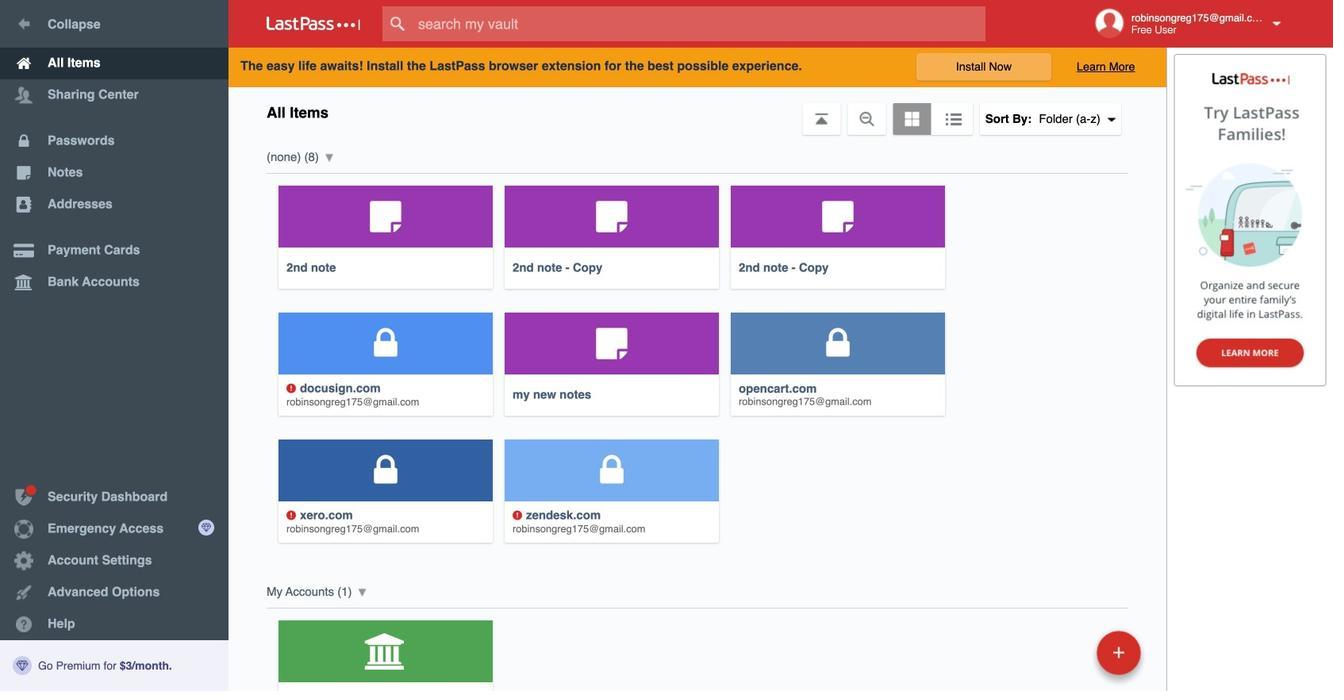 Task type: locate. For each thing, give the bounding box(es) containing it.
new item image
[[1114, 647, 1125, 659]]

lastpass image
[[267, 17, 360, 31]]

vault options navigation
[[229, 87, 1167, 135]]



Task type: vqa. For each thing, say whether or not it's contained in the screenshot.
text field
no



Task type: describe. For each thing, give the bounding box(es) containing it.
Search search field
[[383, 6, 1017, 41]]

main navigation navigation
[[0, 0, 229, 691]]

search my vault text field
[[383, 6, 1017, 41]]

new item navigation
[[1092, 626, 1151, 691]]



